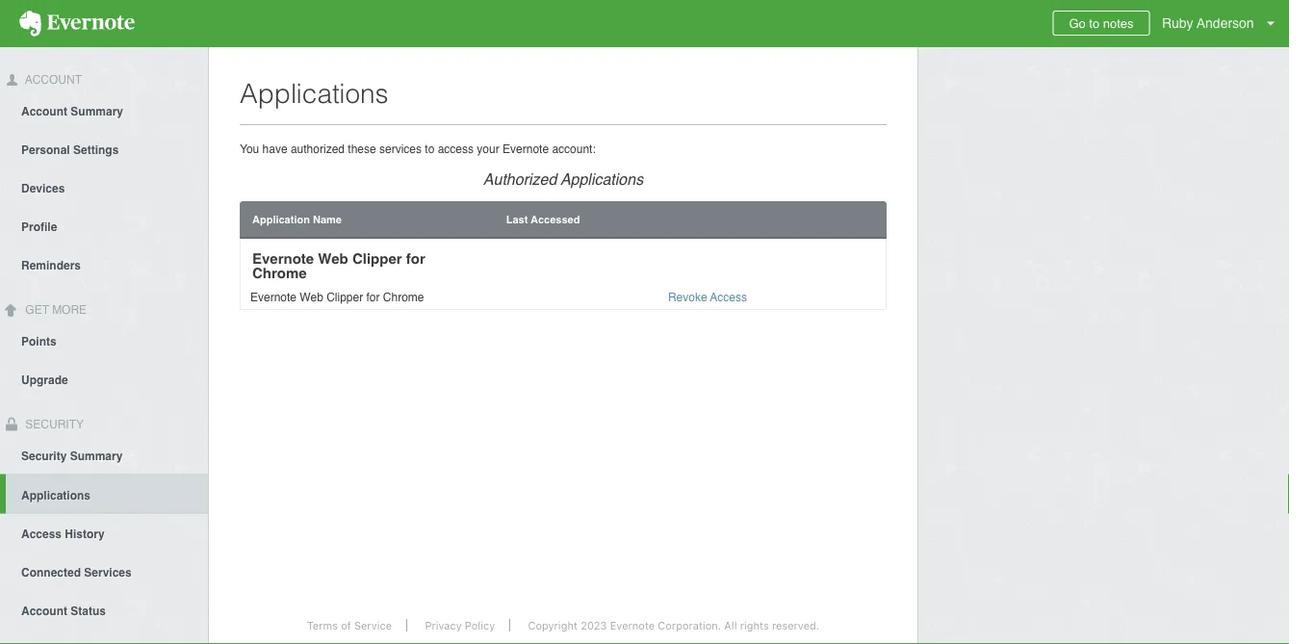 Task type: vqa. For each thing, say whether or not it's contained in the screenshot.
Expand Tags icon
no



Task type: locate. For each thing, give the bounding box(es) containing it.
you have authorized these services to access your evernote account:
[[240, 142, 596, 155]]

1 horizontal spatial for
[[406, 250, 425, 267]]

terms
[[307, 619, 338, 631]]

to left access
[[425, 142, 435, 155]]

connected services
[[21, 565, 132, 579]]

account down connected
[[21, 604, 67, 617]]

1 horizontal spatial access
[[710, 291, 747, 304]]

account summary link
[[0, 91, 208, 130]]

1 horizontal spatial chrome
[[383, 291, 424, 304]]

web down name
[[318, 250, 348, 267]]

get more
[[22, 303, 87, 317]]

evernote link
[[0, 0, 154, 47]]

revoke access
[[668, 291, 747, 304]]

all
[[724, 619, 737, 631]]

security
[[22, 417, 84, 431], [21, 449, 67, 462]]

access
[[438, 142, 474, 155]]

security for security
[[22, 417, 84, 431]]

services
[[84, 565, 132, 579]]

account for account summary
[[21, 105, 67, 118]]

corporation.
[[658, 619, 721, 631]]

these
[[348, 142, 376, 155]]

upgrade link
[[0, 360, 208, 398]]

points link
[[0, 321, 208, 360]]

to right go
[[1089, 16, 1100, 30]]

1 vertical spatial web
[[300, 291, 323, 304]]

0 vertical spatial applications
[[240, 78, 389, 109]]

revoke access link
[[668, 291, 747, 304]]

0 vertical spatial to
[[1089, 16, 1100, 30]]

personal settings link
[[0, 130, 208, 168]]

web
[[318, 250, 348, 267], [300, 291, 323, 304]]

applications up access history
[[21, 488, 91, 502]]

1 vertical spatial clipper
[[327, 291, 363, 304]]

security up applications link
[[21, 449, 67, 462]]

1 vertical spatial summary
[[70, 449, 123, 462]]

for
[[406, 250, 425, 267], [366, 291, 380, 304]]

account up the account summary
[[22, 73, 82, 87]]

chrome
[[252, 264, 307, 281], [383, 291, 424, 304]]

account for account status
[[21, 604, 67, 617]]

applications
[[240, 78, 389, 109], [561, 170, 643, 188], [21, 488, 91, 502]]

account summary
[[21, 105, 123, 118]]

0 horizontal spatial applications
[[21, 488, 91, 502]]

clipper
[[352, 250, 402, 267], [327, 291, 363, 304]]

access
[[710, 291, 747, 304], [21, 527, 62, 540]]

authorized
[[483, 170, 557, 188]]

access up connected
[[21, 527, 62, 540]]

0 vertical spatial for
[[406, 250, 425, 267]]

web down application name
[[300, 291, 323, 304]]

summary up personal settings link
[[71, 105, 123, 118]]

reminders
[[21, 259, 81, 272]]

2 horizontal spatial applications
[[561, 170, 643, 188]]

0 horizontal spatial for
[[366, 291, 380, 304]]

security summary link
[[0, 436, 208, 474]]

account for account
[[22, 73, 82, 87]]

security up security summary
[[22, 417, 84, 431]]

ruby anderson link
[[1157, 0, 1289, 47]]

1 vertical spatial security
[[21, 449, 67, 462]]

account up personal
[[21, 105, 67, 118]]

1 vertical spatial chrome
[[383, 291, 424, 304]]

1 vertical spatial access
[[21, 527, 62, 540]]

go to notes
[[1069, 16, 1134, 30]]

1 vertical spatial account
[[21, 105, 67, 118]]

0 vertical spatial security
[[22, 417, 84, 431]]

1 horizontal spatial to
[[1089, 16, 1100, 30]]

privacy policy link
[[410, 619, 510, 631]]

account status link
[[0, 591, 208, 629]]

ruby
[[1162, 15, 1193, 31]]

0 vertical spatial chrome
[[252, 264, 307, 281]]

privacy policy
[[425, 619, 495, 631]]

evernote inside the 'evernote web clipper for chrome'
[[252, 250, 314, 267]]

applications up authorized
[[240, 78, 389, 109]]

access history link
[[0, 513, 208, 552]]

0 vertical spatial web
[[318, 250, 348, 267]]

evernote web clipper for chrome
[[252, 250, 425, 281], [250, 291, 424, 304]]

summary
[[71, 105, 123, 118], [70, 449, 123, 462]]

applications down account:
[[561, 170, 643, 188]]

to
[[1089, 16, 1100, 30], [425, 142, 435, 155]]

personal settings
[[21, 143, 119, 157]]

account
[[22, 73, 82, 87], [21, 105, 67, 118], [21, 604, 67, 617]]

access history
[[21, 527, 105, 540]]

1 vertical spatial to
[[425, 142, 435, 155]]

0 vertical spatial account
[[22, 73, 82, 87]]

2 vertical spatial account
[[21, 604, 67, 617]]

2 vertical spatial applications
[[21, 488, 91, 502]]

0 vertical spatial summary
[[71, 105, 123, 118]]

connected
[[21, 565, 81, 579]]

access right revoke on the top right of the page
[[710, 291, 747, 304]]

terms of service link
[[293, 619, 407, 631]]

points
[[21, 335, 56, 348]]

application
[[252, 213, 310, 225]]

0 horizontal spatial to
[[425, 142, 435, 155]]

summary up applications link
[[70, 449, 123, 462]]

copyright
[[528, 619, 578, 631]]

0 horizontal spatial chrome
[[252, 264, 307, 281]]

policy
[[465, 619, 495, 631]]

0 horizontal spatial access
[[21, 527, 62, 540]]

go to notes link
[[1053, 11, 1150, 36]]

get
[[25, 303, 49, 317]]

evernote
[[503, 142, 549, 155], [252, 250, 314, 267], [250, 291, 297, 304], [610, 619, 655, 631]]



Task type: describe. For each thing, give the bounding box(es) containing it.
you
[[240, 142, 259, 155]]

more
[[52, 303, 87, 317]]

personal
[[21, 143, 70, 157]]

connected services link
[[0, 552, 208, 591]]

settings
[[73, 143, 119, 157]]

applications link
[[6, 474, 208, 513]]

1 vertical spatial evernote web clipper for chrome
[[250, 291, 424, 304]]

authorized applications
[[483, 170, 643, 188]]

accessed
[[531, 213, 580, 225]]

history
[[65, 527, 105, 540]]

last
[[506, 213, 528, 225]]

security summary
[[21, 449, 123, 462]]

status
[[71, 604, 106, 617]]

ruby anderson
[[1162, 15, 1254, 31]]

notes
[[1103, 16, 1134, 30]]

reminders link
[[0, 245, 208, 284]]

account:
[[552, 142, 596, 155]]

services
[[379, 142, 422, 155]]

2023
[[581, 619, 607, 631]]

service
[[354, 619, 392, 631]]

privacy
[[425, 619, 462, 631]]

authorized
[[291, 142, 345, 155]]

profile link
[[0, 207, 208, 245]]

name
[[313, 213, 342, 225]]

1 vertical spatial for
[[366, 291, 380, 304]]

devices link
[[0, 168, 208, 207]]

have
[[262, 142, 287, 155]]

security for security summary
[[21, 449, 67, 462]]

rights
[[740, 619, 769, 631]]

evernote image
[[0, 11, 154, 37]]

anderson
[[1197, 15, 1254, 31]]

your
[[477, 142, 499, 155]]

terms of service
[[307, 619, 392, 631]]

go
[[1069, 16, 1086, 30]]

0 vertical spatial clipper
[[352, 250, 402, 267]]

devices
[[21, 182, 65, 195]]

copyright 2023 evernote corporation. all rights reserved.
[[528, 619, 819, 631]]

profile
[[21, 220, 57, 234]]

1 horizontal spatial applications
[[240, 78, 389, 109]]

0 vertical spatial access
[[710, 291, 747, 304]]

0 vertical spatial evernote web clipper for chrome
[[252, 250, 425, 281]]

application name
[[252, 213, 342, 225]]

web inside the 'evernote web clipper for chrome'
[[318, 250, 348, 267]]

last accessed
[[506, 213, 580, 225]]

summary for security summary
[[70, 449, 123, 462]]

revoke
[[668, 291, 707, 304]]

chrome inside the 'evernote web clipper for chrome'
[[252, 264, 307, 281]]

access inside "access history" link
[[21, 527, 62, 540]]

1 vertical spatial applications
[[561, 170, 643, 188]]

upgrade
[[21, 373, 68, 387]]

summary for account summary
[[71, 105, 123, 118]]

account status
[[21, 604, 106, 617]]

of
[[341, 619, 351, 631]]

reserved.
[[772, 619, 819, 631]]

for inside the 'evernote web clipper for chrome'
[[406, 250, 425, 267]]



